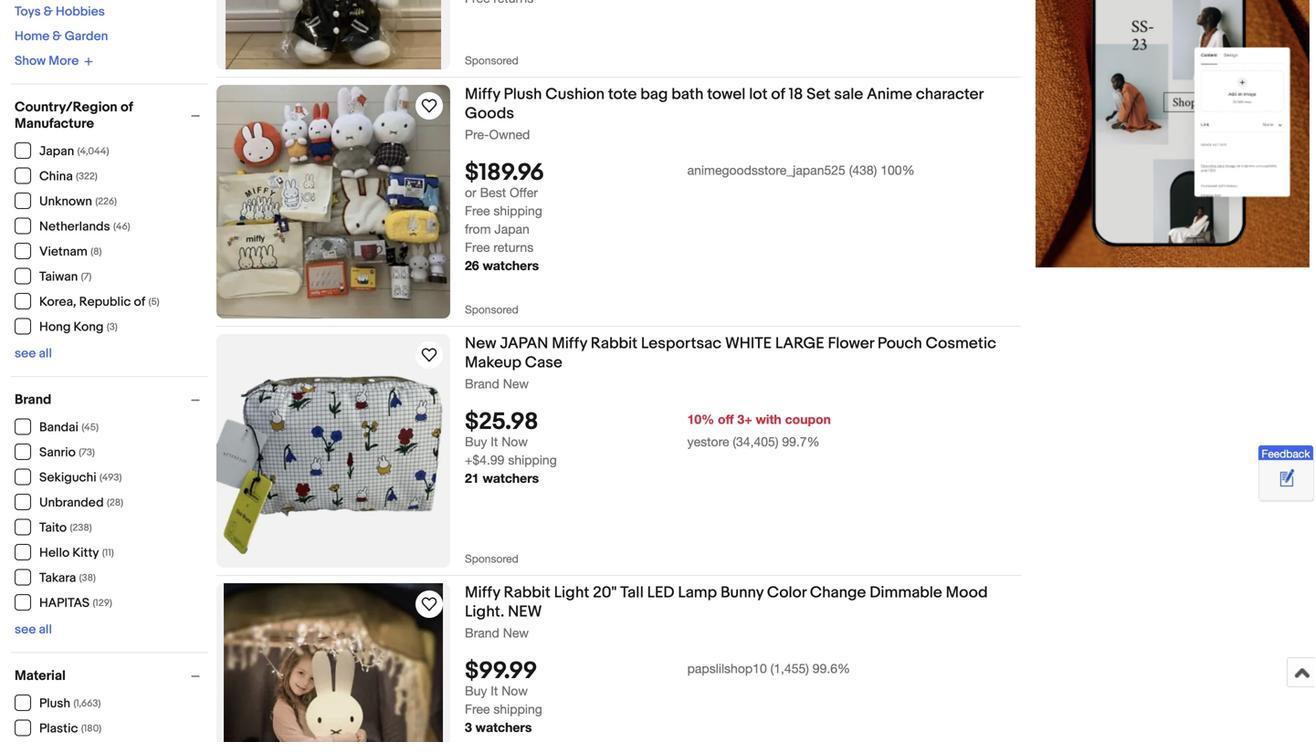 Task type: locate. For each thing, give the bounding box(es) containing it.
country/region of manufacture
[[15, 99, 133, 132]]

1 vertical spatial see all
[[15, 622, 52, 638]]

see all button down hong
[[15, 346, 52, 362]]

change
[[810, 584, 866, 603]]

shipping down $99.99
[[494, 702, 542, 717]]

shipping inside animegoodsstore_japan525 (438) 100% or best offer free shipping from japan free returns 26 watchers
[[494, 203, 542, 218]]

shipping
[[494, 203, 542, 218], [508, 453, 557, 468], [494, 702, 542, 717]]

0 vertical spatial buy
[[465, 434, 487, 450]]

lesportsac
[[641, 334, 722, 353]]

0 horizontal spatial of
[[121, 99, 133, 116]]

rabbit left lesportsac
[[591, 334, 638, 353]]

0 vertical spatial all
[[39, 346, 52, 362]]

free for papslilshop10 (1,455) 99.6% buy it now free shipping 3 watchers
[[465, 702, 490, 717]]

buy up 3
[[465, 684, 487, 699]]

miffy up "pre-"
[[465, 85, 500, 104]]

1 see all from the top
[[15, 346, 52, 362]]

1 vertical spatial japan
[[494, 222, 530, 237]]

now
[[502, 434, 528, 450], [502, 684, 528, 699]]

0 horizontal spatial rabbit
[[504, 584, 551, 603]]

pouch
[[878, 334, 922, 353]]

case
[[525, 353, 562, 373]]

0 vertical spatial see all button
[[15, 346, 52, 362]]

0 vertical spatial miffy
[[465, 85, 500, 104]]

character
[[916, 85, 983, 104]]

(73)
[[79, 447, 95, 459]]

(11)
[[102, 548, 114, 559]]

sale
[[834, 85, 863, 104]]

miffy for $99.99
[[465, 584, 500, 603]]

2 vertical spatial miffy
[[465, 584, 500, 603]]

(45)
[[82, 422, 99, 434]]

pre-
[[465, 127, 489, 142]]

brand down light.
[[465, 626, 499, 641]]

2 now from the top
[[502, 684, 528, 699]]

99.7%
[[782, 434, 820, 450]]

0 vertical spatial see
[[15, 346, 36, 362]]

toys
[[15, 4, 41, 20]]

hapitas
[[39, 596, 90, 611]]

rabbit inside miffy rabbit light 20" tall led lamp bunny color change dimmable mood light. new brand new
[[504, 584, 551, 603]]

watch miffy rabbit light 20" tall led lamp bunny color change dimmable mood light. new image
[[418, 594, 440, 616]]

makeup
[[465, 353, 521, 373]]

0 vertical spatial &
[[44, 4, 53, 20]]

2 vertical spatial new
[[503, 626, 529, 641]]

1 vertical spatial see
[[15, 622, 36, 638]]

large
[[775, 334, 824, 353]]

1 buy from the top
[[465, 434, 487, 450]]

free for animegoodsstore_japan525 (438) 100% or best offer free shipping from japan free returns 26 watchers
[[465, 203, 490, 218]]

0 vertical spatial see all
[[15, 346, 52, 362]]

now up +$4.99
[[502, 434, 528, 450]]

miffy inside miffy plush cushion tote bag bath towel lot of 18 set sale anime character goods pre-owned
[[465, 85, 500, 104]]

it inside 10% off 3+ with coupon buy it now
[[491, 434, 498, 450]]

brand down makeup
[[465, 376, 499, 391]]

free up from
[[465, 203, 490, 218]]

1 see from the top
[[15, 346, 36, 362]]

see all down hapitas
[[15, 622, 52, 638]]

0 vertical spatial japan
[[39, 144, 74, 159]]

1 vertical spatial miffy
[[552, 334, 587, 353]]

1 now from the top
[[502, 434, 528, 450]]

21
[[465, 471, 479, 486]]

lamp
[[678, 584, 717, 603]]

animegoodsstore_japan525 (438) 100% or best offer free shipping from japan free returns 26 watchers
[[465, 163, 915, 273]]

0 horizontal spatial plush
[[39, 696, 70, 712]]

garden
[[65, 29, 108, 44]]

now down the new
[[502, 684, 528, 699]]

shipping inside papslilshop10 (1,455) 99.6% buy it now free shipping 3 watchers
[[494, 702, 542, 717]]

0 vertical spatial watchers
[[483, 258, 539, 273]]

shipping down offer
[[494, 203, 542, 218]]

0 vertical spatial plush
[[504, 85, 542, 104]]

sekiguchi (493)
[[39, 470, 122, 486]]

1 vertical spatial rabbit
[[504, 584, 551, 603]]

watchers right 3
[[476, 720, 532, 735]]

99.6%
[[813, 661, 850, 676]]

it up +$4.99
[[491, 434, 498, 450]]

see all button down hapitas
[[15, 622, 52, 638]]

&
[[44, 4, 53, 20], [52, 29, 62, 44]]

new left japan
[[465, 334, 496, 353]]

free up 3
[[465, 702, 490, 717]]

2 vertical spatial brand
[[465, 626, 499, 641]]

2 vertical spatial shipping
[[494, 702, 542, 717]]

1 horizontal spatial japan
[[494, 222, 530, 237]]

(129)
[[93, 598, 112, 610]]

1 all from the top
[[39, 346, 52, 362]]

miffy left the new
[[465, 584, 500, 603]]

cosmetic
[[926, 334, 996, 353]]

coupon
[[785, 412, 831, 427]]

0 vertical spatial it
[[491, 434, 498, 450]]

new down makeup
[[503, 376, 529, 391]]

1 horizontal spatial plush
[[504, 85, 542, 104]]

1 vertical spatial shipping
[[508, 453, 557, 468]]

plush (1,663)
[[39, 696, 101, 712]]

1 vertical spatial free
[[465, 240, 490, 255]]

1 vertical spatial buy
[[465, 684, 487, 699]]

unknown (226)
[[39, 194, 117, 210]]

1 free from the top
[[465, 203, 490, 218]]

& right the toys
[[44, 4, 53, 20]]

show
[[15, 53, 46, 69]]

country/region
[[15, 99, 117, 116]]

1 vertical spatial see all button
[[15, 622, 52, 638]]

brand up "bandai"
[[15, 392, 51, 408]]

watchers inside "yestore (34,405) 99.7% +$4.99 shipping 21 watchers"
[[483, 471, 539, 486]]

0 vertical spatial shipping
[[494, 203, 542, 218]]

shipping inside "yestore (34,405) 99.7% +$4.99 shipping 21 watchers"
[[508, 453, 557, 468]]

all for brand
[[39, 622, 52, 638]]

(28)
[[107, 497, 123, 509]]

of right country/region
[[121, 99, 133, 116]]

japan up the returns
[[494, 222, 530, 237]]

2 vertical spatial free
[[465, 702, 490, 717]]

material
[[15, 668, 66, 685]]

1 vertical spatial it
[[491, 684, 498, 699]]

free down from
[[465, 240, 490, 255]]

of left 18
[[771, 85, 785, 104]]

new down the new
[[503, 626, 529, 641]]

(438)
[[849, 163, 877, 178]]

japan
[[39, 144, 74, 159], [494, 222, 530, 237]]

1 vertical spatial now
[[502, 684, 528, 699]]

watchers inside papslilshop10 (1,455) 99.6% buy it now free shipping 3 watchers
[[476, 720, 532, 735]]

(322)
[[76, 171, 98, 183]]

18
[[789, 85, 803, 104]]

japan (4,044)
[[39, 144, 109, 159]]

0 vertical spatial now
[[502, 434, 528, 450]]

of left (5)
[[134, 295, 145, 310]]

miffy
[[465, 85, 500, 104], [552, 334, 587, 353], [465, 584, 500, 603]]

off
[[718, 412, 734, 427]]

see all button
[[15, 346, 52, 362], [15, 622, 52, 638]]

it inside papslilshop10 (1,455) 99.6% buy it now free shipping 3 watchers
[[491, 684, 498, 699]]

japan up china
[[39, 144, 74, 159]]

all down hong
[[39, 346, 52, 362]]

kong
[[74, 320, 104, 335]]

of inside miffy plush cushion tote bag bath towel lot of 18 set sale anime character goods pre-owned
[[771, 85, 785, 104]]

plush up plastic
[[39, 696, 70, 712]]

2 see all button from the top
[[15, 622, 52, 638]]

kitty
[[72, 546, 99, 561]]

mood
[[946, 584, 988, 603]]

all down hapitas
[[39, 622, 52, 638]]

rabbit left light
[[504, 584, 551, 603]]

$99.99
[[465, 658, 537, 686]]

miffy inside miffy rabbit light 20" tall led lamp bunny color change dimmable mood light. new brand new
[[465, 584, 500, 603]]

0 vertical spatial free
[[465, 203, 490, 218]]

2 all from the top
[[39, 622, 52, 638]]

brand inside miffy rabbit light 20" tall led lamp bunny color change dimmable mood light. new brand new
[[465, 626, 499, 641]]

watchers down +$4.99
[[483, 471, 539, 486]]

2 free from the top
[[465, 240, 490, 255]]

2 it from the top
[[491, 684, 498, 699]]

$25.98
[[465, 408, 538, 437]]

rabbit
[[591, 334, 638, 353], [504, 584, 551, 603]]

miffy right japan
[[552, 334, 587, 353]]

1 vertical spatial all
[[39, 622, 52, 638]]

& down toys & hobbies link
[[52, 29, 62, 44]]

2 see all from the top
[[15, 622, 52, 638]]

free inside papslilshop10 (1,455) 99.6% buy it now free shipping 3 watchers
[[465, 702, 490, 717]]

miffy style limited 2024 zodiac dragon year sukajan plush toy  4905610756643 image
[[225, 0, 441, 69]]

0 vertical spatial brand
[[465, 376, 499, 391]]

more
[[49, 53, 79, 69]]

japan inside animegoodsstore_japan525 (438) 100% or best offer free shipping from japan free returns 26 watchers
[[494, 222, 530, 237]]

watchers down the returns
[[483, 258, 539, 273]]

shipping right +$4.99
[[508, 453, 557, 468]]

1 it from the top
[[491, 434, 498, 450]]

set
[[807, 85, 831, 104]]

1 vertical spatial watchers
[[483, 471, 539, 486]]

plush up owned at the top
[[504, 85, 542, 104]]

2 vertical spatial watchers
[[476, 720, 532, 735]]

netherlands (46)
[[39, 219, 130, 235]]

bandai (45)
[[39, 420, 99, 436]]

2 buy from the top
[[465, 684, 487, 699]]

(7)
[[81, 271, 92, 283]]

1 see all button from the top
[[15, 346, 52, 362]]

unbranded
[[39, 495, 104, 511]]

watchers inside animegoodsstore_japan525 (438) 100% or best offer free shipping from japan free returns 26 watchers
[[483, 258, 539, 273]]

see all down hong
[[15, 346, 52, 362]]

brand
[[465, 376, 499, 391], [15, 392, 51, 408], [465, 626, 499, 641]]

free
[[465, 203, 490, 218], [465, 240, 490, 255], [465, 702, 490, 717]]

2 horizontal spatial of
[[771, 85, 785, 104]]

toys & hobbies home & garden
[[15, 4, 108, 44]]

0 vertical spatial rabbit
[[591, 334, 638, 353]]

tote
[[608, 85, 637, 104]]

hapitas (129)
[[39, 596, 112, 611]]

material button
[[15, 668, 208, 685]]

plush inside miffy plush cushion tote bag bath towel lot of 18 set sale anime character goods pre-owned
[[504, 85, 542, 104]]

goods
[[465, 104, 514, 123]]

1 horizontal spatial rabbit
[[591, 334, 638, 353]]

miffy rabbit light 20" tall led lamp bunny color change dimmable mood light. new brand new
[[465, 584, 988, 641]]

3 free from the top
[[465, 702, 490, 717]]

buy up +$4.99
[[465, 434, 487, 450]]

(8)
[[91, 246, 102, 258]]

1 horizontal spatial of
[[134, 295, 145, 310]]

it down light.
[[491, 684, 498, 699]]

2 see from the top
[[15, 622, 36, 638]]



Task type: describe. For each thing, give the bounding box(es) containing it.
taiwan (7)
[[39, 269, 92, 285]]

(180)
[[81, 723, 101, 735]]

towel
[[707, 85, 746, 104]]

show more
[[15, 53, 79, 69]]

miffy rabbit light 20" tall led lamp bunny color change dimmable mood light. new link
[[465, 584, 1021, 625]]

hong
[[39, 320, 71, 335]]

3+
[[737, 412, 752, 427]]

sanrio
[[39, 445, 76, 461]]

korea, republic of (5)
[[39, 295, 160, 310]]

buy inside 10% off 3+ with coupon buy it now
[[465, 434, 487, 450]]

with
[[756, 412, 782, 427]]

watch miffy plush cushion tote bag bath towel lot of 18 set sale anime character goods image
[[418, 95, 440, 117]]

papslilshop10 (1,455) 99.6% buy it now free shipping 3 watchers
[[465, 661, 850, 735]]

(5)
[[149, 296, 160, 308]]

see all button for country/region of manufacture
[[15, 346, 52, 362]]

lot
[[749, 85, 768, 104]]

miffy plush cushion tote bag bath towel lot of 18 set sale anime character goods image
[[216, 85, 450, 319]]

0 horizontal spatial japan
[[39, 144, 74, 159]]

takara (38)
[[39, 571, 96, 586]]

(38)
[[79, 573, 96, 585]]

hong kong (3)
[[39, 320, 118, 335]]

hobbies
[[56, 4, 105, 20]]

japan
[[500, 334, 548, 353]]

miffy rabbit light 20" tall led lamp bunny color change dimmable mood light. new image
[[224, 584, 443, 743]]

light.
[[465, 603, 504, 622]]

best
[[480, 185, 506, 200]]

bandai
[[39, 420, 78, 436]]

1 vertical spatial plush
[[39, 696, 70, 712]]

takara
[[39, 571, 76, 586]]

bag
[[640, 85, 668, 104]]

color
[[767, 584, 807, 603]]

(226)
[[95, 196, 117, 208]]

light
[[554, 584, 589, 603]]

miffy for $189.96
[[465, 85, 500, 104]]

see all for brand
[[15, 622, 52, 638]]

show more button
[[15, 53, 93, 69]]

new japan miffy rabbit lesportsac white large flower pouch cosmetic makeup case brand new
[[465, 334, 996, 391]]

or
[[465, 185, 476, 200]]

bunny
[[721, 584, 764, 603]]

20"
[[593, 584, 617, 603]]

miffy plush cushion tote bag bath towel lot of 18 set sale anime character goods pre-owned
[[465, 85, 983, 142]]

tall
[[620, 584, 644, 603]]

led
[[647, 584, 674, 603]]

from
[[465, 222, 491, 237]]

taito
[[39, 521, 67, 536]]

home & garden link
[[15, 29, 108, 44]]

all for country/region of manufacture
[[39, 346, 52, 362]]

white
[[725, 334, 772, 353]]

netherlands
[[39, 219, 110, 235]]

hello kitty (11)
[[39, 546, 114, 561]]

rabbit inside new japan miffy rabbit lesportsac white large flower pouch cosmetic makeup case brand new
[[591, 334, 638, 353]]

+$4.99
[[465, 453, 505, 468]]

unbranded (28)
[[39, 495, 123, 511]]

hello
[[39, 546, 70, 561]]

100%
[[881, 163, 915, 178]]

$189.96
[[465, 159, 544, 187]]

watch new japan miffy rabbit lesportsac white large flower pouch cosmetic makeup case image
[[418, 344, 440, 366]]

now inside 10% off 3+ with coupon buy it now
[[502, 434, 528, 450]]

(1,455)
[[770, 661, 809, 676]]

offer
[[510, 185, 538, 200]]

brand inside new japan miffy rabbit lesportsac white large flower pouch cosmetic makeup case brand new
[[465, 376, 499, 391]]

26
[[465, 258, 479, 273]]

toys & hobbies link
[[15, 4, 105, 20]]

1 vertical spatial new
[[503, 376, 529, 391]]

flower
[[828, 334, 874, 353]]

see all button for brand
[[15, 622, 52, 638]]

3
[[465, 720, 472, 735]]

0 vertical spatial new
[[465, 334, 496, 353]]

of inside country/region of manufacture
[[121, 99, 133, 116]]

yestore
[[687, 434, 729, 450]]

plastic
[[39, 722, 78, 737]]

(46)
[[113, 221, 130, 233]]

china (322)
[[39, 169, 98, 184]]

brand button
[[15, 392, 208, 408]]

taiwan
[[39, 269, 78, 285]]

(238)
[[70, 522, 92, 534]]

miffy rabbit light 20" tall led lamp bunny color change dimmable mood light. new heading
[[465, 584, 988, 622]]

new japan miffy rabbit lesportsac white large flower pouch cosmetic makeup case link
[[465, 334, 1021, 376]]

new japan miffy rabbit lesportsac white large flower pouch cosmetic makeup case heading
[[465, 334, 996, 373]]

1 vertical spatial &
[[52, 29, 62, 44]]

see all for country/region of manufacture
[[15, 346, 52, 362]]

(1,663)
[[73, 698, 101, 710]]

1 vertical spatial brand
[[15, 392, 51, 408]]

papslilshop10
[[687, 661, 767, 676]]

see for country/region of manufacture
[[15, 346, 36, 362]]

now inside papslilshop10 (1,455) 99.6% buy it now free shipping 3 watchers
[[502, 684, 528, 699]]

owned
[[489, 127, 530, 142]]

taito (238)
[[39, 521, 92, 536]]

miffy inside new japan miffy rabbit lesportsac white large flower pouch cosmetic makeup case brand new
[[552, 334, 587, 353]]

manufacture
[[15, 116, 94, 132]]

buy inside papslilshop10 (1,455) 99.6% buy it now free shipping 3 watchers
[[465, 684, 487, 699]]

shipping for papslilshop10 (1,455) 99.6% buy it now free shipping 3 watchers
[[494, 702, 542, 717]]

plastic (180)
[[39, 722, 101, 737]]

miffy plush cushion tote bag bath towel lot of 18 set sale anime character goods heading
[[465, 85, 983, 123]]

new japan miffy rabbit lesportsac white large flower pouch cosmetic makeup case image
[[216, 341, 450, 561]]

dimmable
[[870, 584, 942, 603]]

home
[[15, 29, 50, 44]]

new inside miffy rabbit light 20" tall led lamp bunny color change dimmable mood light. new brand new
[[503, 626, 529, 641]]

vietnam (8)
[[39, 244, 102, 260]]

advertisement region
[[1036, 0, 1310, 268]]

(34,405)
[[733, 434, 779, 450]]

republic
[[79, 295, 131, 310]]

shipping for animegoodsstore_japan525 (438) 100% or best offer free shipping from japan free returns 26 watchers
[[494, 203, 542, 218]]

unknown
[[39, 194, 92, 210]]

sanrio (73)
[[39, 445, 95, 461]]

see for brand
[[15, 622, 36, 638]]

country/region of manufacture button
[[15, 99, 208, 132]]



Task type: vqa. For each thing, say whether or not it's contained in the screenshot.
sellers.
no



